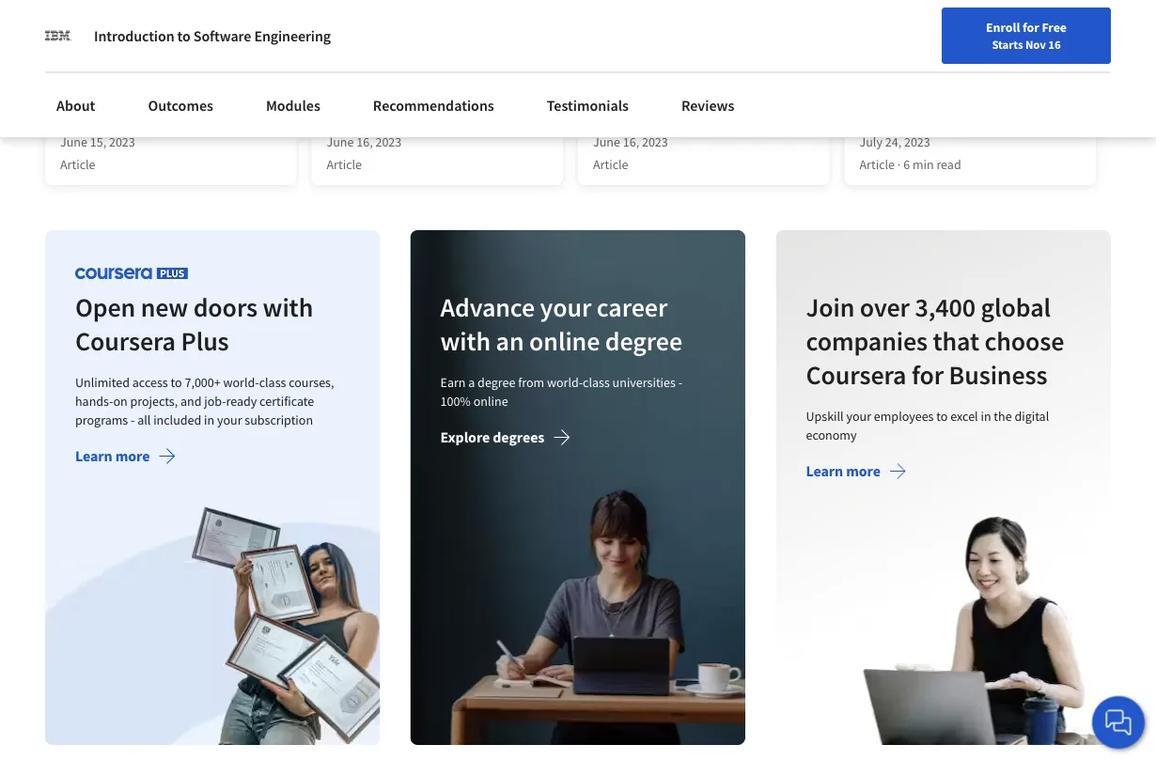 Task type: vqa. For each thing, say whether or not it's contained in the screenshot.
unit to the top
no



Task type: locate. For each thing, give the bounding box(es) containing it.
in
[[981, 408, 991, 425], [204, 412, 215, 429]]

0 vertical spatial online
[[530, 325, 600, 358]]

2 article from the left
[[327, 156, 362, 173]]

1 is from the left
[[363, 72, 373, 91]]

more
[[115, 447, 150, 466], [846, 462, 881, 481]]

with
[[263, 291, 313, 324], [441, 325, 491, 358]]

1 horizontal spatial software
[[400, 72, 458, 91]]

explore degrees link
[[441, 428, 571, 451]]

business
[[949, 359, 1048, 391]]

1 vertical spatial for
[[912, 359, 944, 391]]

article
[[60, 156, 95, 173], [327, 156, 362, 173], [593, 156, 629, 173], [860, 156, 895, 173]]

0 horizontal spatial for
[[912, 359, 944, 391]]

1 2023 from the left
[[109, 133, 135, 150]]

degree inside earn a degree from world-class universities - 100% online
[[478, 374, 516, 391]]

used
[[675, 72, 707, 91]]

your inside advance your career with an online degree
[[540, 291, 592, 324]]

class for courses,
[[259, 374, 286, 391]]

1 horizontal spatial june 16, 2023 article
[[593, 133, 668, 173]]

0 horizontal spatial june 16, 2023 article
[[327, 133, 402, 173]]

1 16, from the left
[[357, 133, 373, 150]]

modules
[[266, 96, 321, 115]]

0 horizontal spatial your
[[217, 412, 242, 429]]

1 vertical spatial online
[[474, 393, 508, 410]]

with right the doors
[[263, 291, 313, 324]]

class inside earn a degree from world-class universities - 100% online
[[583, 374, 610, 391]]

class inside unlimited access to 7,000+ world-class courses, hands-on projects, and job-ready certificate programs - all included in your subscription
[[259, 374, 286, 391]]

earn a degree from world-class universities - 100% online
[[441, 374, 683, 410]]

1 horizontal spatial what
[[593, 72, 626, 91]]

your
[[540, 291, 592, 324], [847, 408, 872, 425], [217, 412, 242, 429]]

1 vertical spatial and
[[181, 393, 202, 410]]

1 june 16, 2023 article from the left
[[327, 133, 402, 173]]

1 horizontal spatial and
[[181, 393, 202, 410]]

your up economy
[[847, 408, 872, 425]]

the inside upskill your employees to excel in the digital economy
[[994, 408, 1012, 425]]

june left 15,
[[60, 133, 87, 150]]

world- right from
[[547, 374, 583, 391]]

2023 inside july 24, 2023 article · 6 min read
[[904, 133, 931, 150]]

article down testimonials
[[593, 156, 629, 173]]

1 horizontal spatial more
[[846, 462, 881, 481]]

0 horizontal spatial 16,
[[357, 133, 373, 150]]

software up recommendations
[[400, 72, 458, 91]]

article left ·
[[860, 156, 895, 173]]

1 vertical spatial coursera
[[806, 359, 907, 391]]

your inside unlimited access to 7,000+ world-class courses, hands-on projects, and job-ready certificate programs - all included in your subscription
[[217, 412, 242, 429]]

menu item
[[812, 19, 933, 80]]

0 horizontal spatial software
[[194, 26, 251, 45]]

3 is from the left
[[896, 72, 906, 91]]

life
[[327, 91, 350, 110]]

what is the software development life cycle? sdlc explained
[[327, 72, 547, 110]]

earn
[[441, 374, 466, 391]]

for up nov
[[1023, 19, 1040, 36]]

subscription
[[245, 412, 313, 429]]

what inside what is the software development life cycle? sdlc explained
[[327, 72, 360, 91]]

to inside upskill your employees to excel in the digital economy
[[937, 408, 948, 425]]

ibm image
[[45, 23, 71, 49]]

with down the advance
[[441, 325, 491, 358]]

for inside enroll for free starts nov 16
[[1023, 19, 1040, 36]]

in inside unlimited access to 7,000+ world-class courses, hands-on projects, and job-ready certificate programs - all included in your subscription
[[204, 412, 215, 429]]

1 horizontal spatial degree
[[605, 325, 683, 358]]

for down that
[[912, 359, 944, 391]]

a
[[469, 374, 475, 391]]

to
[[1066, 72, 1081, 91]]

0 horizontal spatial in
[[204, 412, 215, 429]]

online down a
[[474, 393, 508, 410]]

more for rightmost 'learn more' 'link'
[[846, 462, 881, 481]]

0 horizontal spatial coursera
[[75, 325, 176, 358]]

learn
[[219, 72, 255, 91], [75, 447, 112, 466], [806, 462, 843, 481]]

1 horizontal spatial -
[[679, 374, 683, 391]]

nov
[[1026, 37, 1046, 52]]

7,000+
[[185, 374, 221, 391]]

class up certificate
[[259, 374, 286, 391]]

0 vertical spatial coursera
[[75, 325, 176, 358]]

june for and
[[60, 133, 87, 150]]

all
[[137, 412, 151, 429]]

learn more down economy
[[806, 462, 881, 481]]

software
[[194, 26, 251, 45], [400, 72, 458, 91]]

6
[[904, 156, 910, 173]]

0 vertical spatial and
[[60, 91, 85, 110]]

online up earn a degree from world-class universities - 100% online
[[530, 325, 600, 358]]

article down life
[[327, 156, 362, 173]]

2 june from the left
[[327, 133, 354, 150]]

world- inside unlimited access to 7,000+ world-class courses, hands-on projects, and job-ready certificate programs - all included in your subscription
[[223, 374, 259, 391]]

0 horizontal spatial online
[[474, 393, 508, 410]]

world- up ready
[[223, 374, 259, 391]]

learn inside python vs. c++: which to learn and where to start
[[219, 72, 255, 91]]

with for open new doors with coursera plus
[[263, 291, 313, 324]]

0 horizontal spatial the
[[376, 72, 397, 91]]

what down engineering at the left of page
[[327, 72, 360, 91]]

learn down programs
[[75, 447, 112, 466]]

1 june from the left
[[60, 133, 87, 150]]

0 horizontal spatial degree
[[478, 374, 516, 391]]

0 horizontal spatial world-
[[223, 374, 259, 391]]

more for left 'learn more' 'link'
[[115, 447, 150, 466]]

1 vertical spatial with
[[441, 325, 491, 358]]

your inside upskill your employees to excel in the digital economy
[[847, 408, 872, 425]]

june 16, 2023 article
[[327, 133, 402, 173], [593, 133, 668, 173]]

class left universities
[[583, 374, 610, 391]]

courses,
[[289, 374, 334, 391]]

0 vertical spatial for
[[1023, 19, 1040, 36]]

1 horizontal spatial your
[[540, 291, 592, 324]]

is left 'java'
[[629, 72, 640, 91]]

0 vertical spatial -
[[679, 374, 683, 391]]

is for java
[[629, 72, 640, 91]]

over
[[860, 291, 910, 324]]

global
[[981, 291, 1051, 324]]

2023 up min
[[904, 133, 931, 150]]

learn more link
[[75, 447, 176, 470], [806, 462, 907, 485]]

2023 down cycle? in the top of the page
[[376, 133, 402, 150]]

1 vertical spatial degree
[[478, 374, 516, 391]]

1 article from the left
[[60, 156, 95, 173]]

1 horizontal spatial with
[[441, 325, 491, 358]]

coursera down open
[[75, 325, 176, 358]]

june down testimonials
[[593, 133, 621, 150]]

testimonials
[[547, 96, 629, 115]]

explained
[[432, 91, 495, 110]]

2 horizontal spatial is
[[896, 72, 906, 91]]

get
[[860, 91, 882, 110]]

article down 15,
[[60, 156, 95, 173]]

class
[[259, 374, 286, 391], [583, 374, 610, 391]]

3 what from the left
[[860, 72, 893, 91]]

0 vertical spatial degree
[[605, 325, 683, 358]]

learn more down programs
[[75, 447, 150, 466]]

2023 down 'java'
[[642, 133, 668, 150]]

learn more link down all
[[75, 447, 176, 470]]

degree down career
[[605, 325, 683, 358]]

june 16, 2023 article down cycle? in the top of the page
[[327, 133, 402, 173]]

programs
[[75, 412, 128, 429]]

1 horizontal spatial learn
[[219, 72, 255, 91]]

where
[[87, 91, 128, 110]]

to left excel
[[937, 408, 948, 425]]

2 world- from the left
[[547, 374, 583, 391]]

online inside advance your career with an online degree
[[530, 325, 600, 358]]

june down life
[[327, 133, 354, 150]]

2023 right 15,
[[109, 133, 135, 150]]

world-
[[223, 374, 259, 391], [547, 374, 583, 391]]

software inside what is the software development life cycle? sdlc explained
[[400, 72, 458, 91]]

1 horizontal spatial coursera
[[806, 359, 907, 391]]

1 what from the left
[[327, 72, 360, 91]]

0 horizontal spatial learn
[[75, 447, 112, 466]]

june inside june 15, 2023 article
[[60, 133, 87, 150]]

0 horizontal spatial is
[[363, 72, 373, 91]]

1 horizontal spatial in
[[981, 408, 991, 425]]

what inside what is programming? and how to get started
[[860, 72, 893, 91]]

None search field
[[253, 12, 413, 49]]

python vs. c++: which to learn and where to start
[[60, 72, 255, 110]]

with inside open new doors with coursera plus
[[263, 291, 313, 324]]

certificate
[[260, 393, 314, 410]]

explore
[[441, 428, 490, 447]]

in right excel
[[981, 408, 991, 425]]

1 horizontal spatial is
[[629, 72, 640, 91]]

is inside what is programming? and how to get started
[[896, 72, 906, 91]]

coursera down companies
[[806, 359, 907, 391]]

1 horizontal spatial the
[[994, 408, 1012, 425]]

projects,
[[130, 393, 178, 410]]

4 article from the left
[[860, 156, 895, 173]]

more down all
[[115, 447, 150, 466]]

to
[[177, 26, 191, 45], [203, 72, 216, 91], [131, 91, 144, 110], [171, 374, 182, 391], [937, 408, 948, 425]]

is inside what is the software development life cycle? sdlc explained
[[363, 72, 373, 91]]

2 16, from the left
[[623, 133, 640, 150]]

to up which
[[177, 26, 191, 45]]

and left where
[[60, 91, 85, 110]]

in inside upskill your employees to excel in the digital economy
[[981, 408, 991, 425]]

0 vertical spatial with
[[263, 291, 313, 324]]

0 horizontal spatial what
[[327, 72, 360, 91]]

min
[[913, 156, 934, 173]]

what
[[327, 72, 360, 91], [593, 72, 626, 91], [860, 72, 893, 91]]

upskill your employees to excel in the digital economy
[[806, 408, 1049, 444]]

3 2023 from the left
[[642, 133, 668, 150]]

16, down testimonials
[[623, 133, 640, 150]]

what up 'july'
[[860, 72, 893, 91]]

2 class from the left
[[583, 374, 610, 391]]

0 horizontal spatial and
[[60, 91, 85, 110]]

what up testimonials
[[593, 72, 626, 91]]

1 horizontal spatial online
[[530, 325, 600, 358]]

1 horizontal spatial learn more
[[806, 462, 881, 481]]

2 horizontal spatial what
[[860, 72, 893, 91]]

1 world- from the left
[[223, 374, 259, 391]]

1 vertical spatial software
[[400, 72, 458, 91]]

0 horizontal spatial class
[[259, 374, 286, 391]]

1 horizontal spatial class
[[583, 374, 610, 391]]

access
[[132, 374, 168, 391]]

0 horizontal spatial -
[[131, 412, 135, 429]]

1 horizontal spatial june
[[327, 133, 354, 150]]

learn down the "introduction to software engineering"
[[219, 72, 255, 91]]

is for the
[[363, 72, 373, 91]]

to right access in the left of the page
[[171, 374, 182, 391]]

cycle?
[[353, 91, 393, 110]]

0 horizontal spatial with
[[263, 291, 313, 324]]

and
[[60, 91, 85, 110], [181, 393, 202, 410]]

more down economy
[[846, 462, 881, 481]]

is right get
[[896, 72, 906, 91]]

2 horizontal spatial your
[[847, 408, 872, 425]]

learn down economy
[[806, 462, 843, 481]]

0 vertical spatial the
[[376, 72, 397, 91]]

june 16, 2023 article down testimonials
[[593, 133, 668, 173]]

software up which
[[194, 26, 251, 45]]

your left career
[[540, 291, 592, 324]]

july 24, 2023 article · 6 min read
[[860, 133, 962, 173]]

is right life
[[363, 72, 373, 91]]

2 what from the left
[[593, 72, 626, 91]]

4 2023 from the left
[[904, 133, 931, 150]]

degree inside advance your career with an online degree
[[605, 325, 683, 358]]

for
[[1023, 19, 1040, 36], [912, 359, 944, 391]]

june 15, 2023 article
[[60, 133, 135, 173]]

0 vertical spatial software
[[194, 26, 251, 45]]

1 horizontal spatial for
[[1023, 19, 1040, 36]]

doors
[[193, 291, 258, 324]]

what for what is java used for?
[[593, 72, 626, 91]]

world- inside earn a degree from world-class universities - 100% online
[[547, 374, 583, 391]]

2 horizontal spatial june
[[593, 133, 621, 150]]

16,
[[357, 133, 373, 150], [623, 133, 640, 150]]

1 horizontal spatial 16,
[[623, 133, 640, 150]]

enroll
[[986, 19, 1020, 36]]

world- for from
[[547, 374, 583, 391]]

introduction to software engineering
[[94, 26, 331, 45]]

degree right a
[[478, 374, 516, 391]]

0 horizontal spatial more
[[115, 447, 150, 466]]

16, down cycle? in the top of the page
[[357, 133, 373, 150]]

2 horizontal spatial learn
[[806, 462, 843, 481]]

the left digital
[[994, 408, 1012, 425]]

with inside advance your career with an online degree
[[441, 325, 491, 358]]

in down job-
[[204, 412, 215, 429]]

world- for 7,000+
[[223, 374, 259, 391]]

to left start
[[131, 91, 144, 110]]

1 horizontal spatial world-
[[547, 374, 583, 391]]

the
[[376, 72, 397, 91], [994, 408, 1012, 425]]

the right life
[[376, 72, 397, 91]]

join over 3,400 global companies that choose coursera for business
[[806, 291, 1065, 391]]

- right universities
[[679, 374, 683, 391]]

- left all
[[131, 412, 135, 429]]

1 class from the left
[[259, 374, 286, 391]]

and down 7,000+
[[181, 393, 202, 410]]

2 is from the left
[[629, 72, 640, 91]]

your down ready
[[217, 412, 242, 429]]

1 vertical spatial -
[[131, 412, 135, 429]]

0 horizontal spatial june
[[60, 133, 87, 150]]

learn more link down economy
[[806, 462, 907, 485]]

1 vertical spatial the
[[994, 408, 1012, 425]]

and inside unlimited access to 7,000+ world-class courses, hands-on projects, and job-ready certificate programs - all included in your subscription
[[181, 393, 202, 410]]

learn more
[[75, 447, 150, 466], [806, 462, 881, 481]]

employees
[[874, 408, 934, 425]]

is
[[363, 72, 373, 91], [629, 72, 640, 91], [896, 72, 906, 91]]

upskill
[[806, 408, 844, 425]]

java
[[643, 72, 672, 91]]

modules link
[[255, 85, 332, 126]]

degree
[[605, 325, 683, 358], [478, 374, 516, 391]]



Task type: describe. For each thing, give the bounding box(es) containing it.
0 horizontal spatial learn more link
[[75, 447, 176, 470]]

online inside earn a degree from world-class universities - 100% online
[[474, 393, 508, 410]]

programming?
[[909, 72, 1003, 91]]

starts
[[992, 37, 1023, 52]]

what for what is the software development life cycle? sdlc explained
[[327, 72, 360, 91]]

hands-
[[75, 393, 113, 410]]

recommendations
[[373, 96, 494, 115]]

new
[[141, 291, 188, 324]]

your for advance
[[540, 291, 592, 324]]

0 horizontal spatial learn more
[[75, 447, 150, 466]]

advance your career with an online degree
[[441, 291, 683, 358]]

class for universities
[[583, 374, 610, 391]]

2023 inside june 15, 2023 article
[[109, 133, 135, 150]]

15,
[[90, 133, 106, 150]]

coursera inside join over 3,400 global companies that choose coursera for business
[[806, 359, 907, 391]]

2 june 16, 2023 article from the left
[[593, 133, 668, 173]]

universities
[[613, 374, 676, 391]]

article inside june 15, 2023 article
[[60, 156, 95, 173]]

and
[[1006, 72, 1031, 91]]

- inside unlimited access to 7,000+ world-class courses, hands-on projects, and job-ready certificate programs - all included in your subscription
[[131, 412, 135, 429]]

that
[[933, 325, 980, 358]]

2 2023 from the left
[[376, 133, 402, 150]]

·
[[898, 156, 901, 173]]

companies
[[806, 325, 928, 358]]

100%
[[441, 393, 471, 410]]

read
[[937, 156, 962, 173]]

reviews
[[682, 96, 735, 115]]

article inside july 24, 2023 article · 6 min read
[[860, 156, 895, 173]]

career
[[597, 291, 668, 324]]

coursera image
[[15, 15, 134, 45]]

introduction
[[94, 26, 174, 45]]

sdlc
[[396, 91, 429, 110]]

to right which
[[203, 72, 216, 91]]

which
[[161, 72, 200, 91]]

16
[[1049, 37, 1061, 52]]

24,
[[885, 133, 902, 150]]

3 article from the left
[[593, 156, 629, 173]]

outcomes
[[148, 96, 213, 115]]

about
[[56, 96, 95, 115]]

outcomes link
[[137, 85, 225, 126]]

coursera plus image
[[75, 267, 188, 279]]

unlimited access to 7,000+ world-class courses, hands-on projects, and job-ready certificate programs - all included in your subscription
[[75, 374, 334, 429]]

enroll for free starts nov 16
[[986, 19, 1067, 52]]

start
[[147, 91, 179, 110]]

is for programming?
[[896, 72, 906, 91]]

july
[[860, 133, 883, 150]]

explore degrees
[[441, 428, 545, 447]]

the inside what is the software development life cycle? sdlc explained
[[376, 72, 397, 91]]

your for upskill
[[847, 408, 872, 425]]

ready
[[226, 393, 257, 410]]

free
[[1042, 19, 1067, 36]]

on
[[113, 393, 128, 410]]

development
[[461, 72, 547, 91]]

digital
[[1015, 408, 1049, 425]]

choose
[[985, 325, 1065, 358]]

1 horizontal spatial learn more link
[[806, 462, 907, 485]]

included
[[153, 412, 201, 429]]

and inside python vs. c++: which to learn and where to start
[[60, 91, 85, 110]]

3,400
[[915, 291, 976, 324]]

recommendations link
[[362, 85, 506, 126]]

started
[[885, 91, 932, 110]]

job-
[[204, 393, 226, 410]]

plus
[[181, 325, 229, 358]]

how
[[1034, 72, 1063, 91]]

join
[[806, 291, 855, 324]]

for inside join over 3,400 global companies that choose coursera for business
[[912, 359, 944, 391]]

degrees
[[493, 428, 545, 447]]

from
[[518, 374, 545, 391]]

testimonials link
[[536, 85, 640, 126]]

an
[[496, 325, 524, 358]]

- inside earn a degree from world-class universities - 100% online
[[679, 374, 683, 391]]

with for advance your career with an online degree
[[441, 325, 491, 358]]

about link
[[45, 85, 107, 126]]

c++:
[[130, 72, 158, 91]]

advance
[[441, 291, 535, 324]]

python
[[60, 72, 106, 91]]

engineering
[[254, 26, 331, 45]]

vs.
[[109, 72, 127, 91]]

coursera inside open new doors with coursera plus
[[75, 325, 176, 358]]

to inside unlimited access to 7,000+ world-class courses, hands-on projects, and job-ready certificate programs - all included in your subscription
[[171, 374, 182, 391]]

june for cycle?
[[327, 133, 354, 150]]

excel
[[951, 408, 978, 425]]

unlimited
[[75, 374, 130, 391]]

what is programming? and how to get started
[[860, 72, 1081, 110]]

for?
[[710, 72, 738, 91]]

3 june from the left
[[593, 133, 621, 150]]

open
[[75, 291, 136, 324]]

what for what is programming? and how to get started
[[860, 72, 893, 91]]

open new doors with coursera plus
[[75, 291, 313, 358]]

reviews link
[[670, 85, 746, 126]]

chat with us image
[[1104, 708, 1134, 738]]



